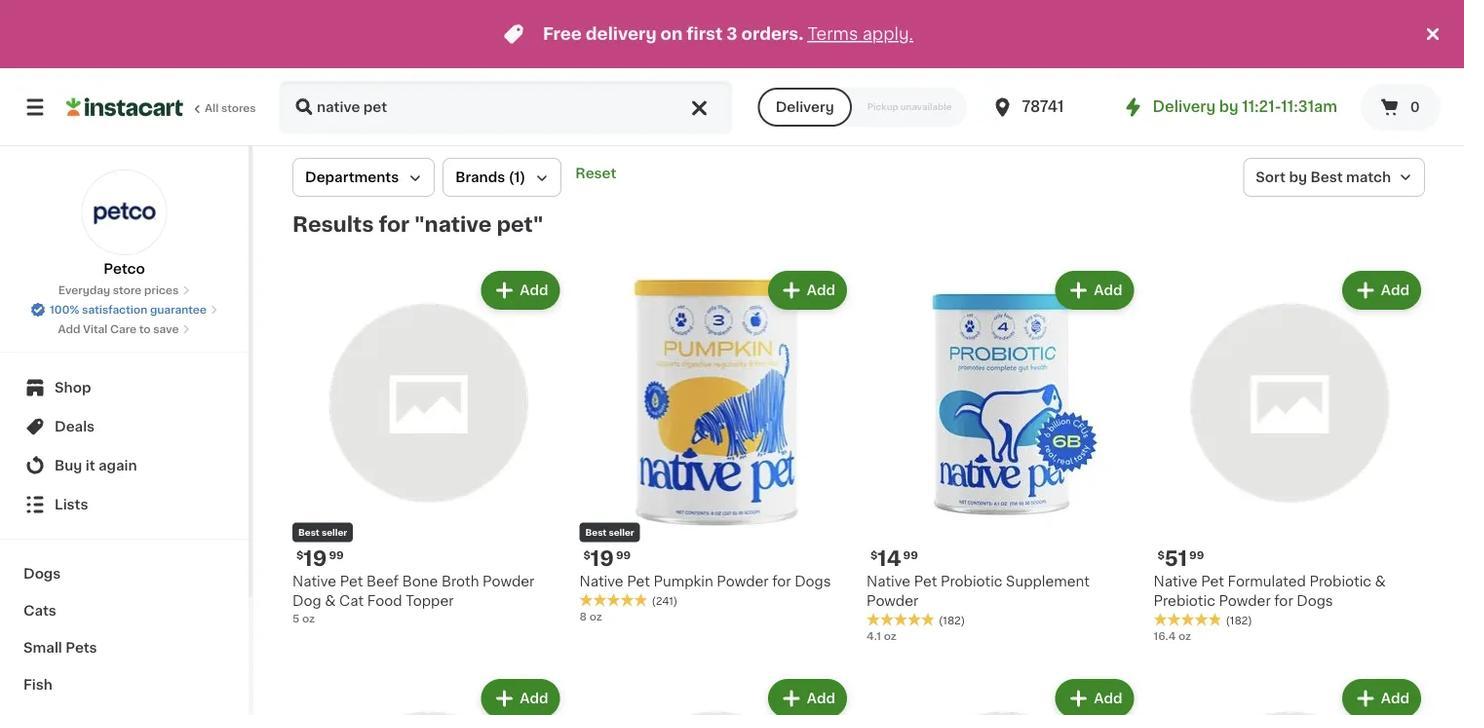Task type: vqa. For each thing, say whether or not it's contained in the screenshot.
Powder
yes



Task type: locate. For each thing, give the bounding box(es) containing it.
reset
[[575, 167, 616, 180]]

powder up the 4.1 oz
[[867, 594, 919, 608]]

oz right 4.1
[[884, 631, 897, 642]]

dog
[[292, 594, 321, 608]]

seller for native pet pumpkin powder for dogs
[[609, 528, 634, 537]]

all stores
[[205, 103, 256, 114]]

3 pet from the left
[[914, 575, 937, 588]]

2 19 from the left
[[591, 549, 614, 569]]

"native
[[414, 214, 492, 234]]

None search field
[[279, 80, 733, 135]]

(182)
[[939, 616, 965, 626], [1226, 616, 1252, 626]]

free
[[543, 26, 582, 42]]

apply.
[[863, 26, 913, 42]]

for
[[379, 214, 410, 234], [772, 575, 791, 588], [1274, 594, 1293, 608]]

1 horizontal spatial by
[[1289, 171, 1307, 184]]

$ inside $ 14 99
[[871, 550, 878, 561]]

delivery left 11:21-
[[1153, 100, 1216, 114]]

(
[[509, 171, 514, 184]]

4 native from the left
[[1154, 575, 1198, 588]]

$ up 8
[[583, 550, 591, 561]]

best up dog
[[298, 528, 320, 537]]

best seller up dog
[[298, 528, 347, 537]]

by inside field
[[1289, 171, 1307, 184]]

native for 14
[[867, 575, 911, 588]]

16.4 oz
[[1154, 631, 1191, 642]]

$ 19 99 for native pet beef bone broth powder dog & cat food topper
[[296, 549, 344, 569]]

19 up 8 oz
[[591, 549, 614, 569]]

pet inside native pet formulated probiotic & prebiotic powder for dogs
[[1201, 575, 1224, 588]]

2 (182) from the left
[[1226, 616, 1252, 626]]

dogs inside native pet formulated probiotic & prebiotic powder for dogs
[[1297, 594, 1333, 608]]

native pet beef bone broth powder dog & cat food topper 5 oz
[[292, 575, 535, 624]]

by right sort
[[1289, 171, 1307, 184]]

2 pet from the left
[[627, 575, 650, 588]]

1 horizontal spatial probiotic
[[1310, 575, 1372, 588]]

19 up dog
[[304, 549, 327, 569]]

best seller up 8 oz
[[585, 528, 634, 537]]

native pet formulated probiotic & prebiotic powder for dogs
[[1154, 575, 1386, 608]]

add
[[520, 284, 548, 297], [807, 284, 835, 297], [1094, 284, 1123, 297], [1381, 284, 1410, 297], [58, 324, 80, 335], [520, 692, 548, 706], [807, 692, 835, 706], [1094, 692, 1123, 706], [1381, 692, 1410, 706]]

native inside native pet formulated probiotic & prebiotic powder for dogs
[[1154, 575, 1198, 588]]

2 horizontal spatial for
[[1274, 594, 1293, 608]]

oz right 16.4
[[1179, 631, 1191, 642]]

native
[[292, 575, 336, 588], [580, 575, 624, 588], [867, 575, 911, 588], [1154, 575, 1198, 588]]

best up 8 oz
[[585, 528, 607, 537]]

seller up native pet pumpkin powder for dogs
[[609, 528, 634, 537]]

99 for native pet pumpkin powder for dogs
[[616, 550, 631, 561]]

probiotic
[[941, 575, 1003, 588], [1310, 575, 1372, 588]]

0 vertical spatial for
[[379, 214, 410, 234]]

& inside native pet formulated probiotic & prebiotic powder for dogs
[[1375, 575, 1386, 588]]

pet for 19
[[627, 575, 650, 588]]

terms apply. link
[[808, 26, 913, 42]]

3 native from the left
[[867, 575, 911, 588]]

99 up "cat"
[[329, 550, 344, 561]]

deals
[[55, 420, 95, 434]]

1 horizontal spatial for
[[772, 575, 791, 588]]

delivery for delivery by 11:21-11:31am
[[1153, 100, 1216, 114]]

1 pet from the left
[[340, 575, 363, 588]]

powder inside native pet probiotic supplement powder
[[867, 594, 919, 608]]

powder right broth
[[483, 575, 535, 588]]

topper
[[406, 594, 454, 608]]

native up prebiotic
[[1154, 575, 1198, 588]]

pet left pumpkin
[[627, 575, 650, 588]]

0 horizontal spatial 19
[[304, 549, 327, 569]]

shop
[[55, 381, 91, 395]]

78741 button
[[991, 80, 1108, 135]]

small
[[23, 641, 62, 655]]

$ for native pet beef bone broth powder dog & cat food topper
[[296, 550, 304, 561]]

seller up "cat"
[[322, 528, 347, 537]]

1 19 from the left
[[304, 549, 327, 569]]

best inside best match sort by field
[[1311, 171, 1343, 184]]

2 seller from the left
[[609, 528, 634, 537]]

99 inside $ 14 99
[[903, 550, 918, 561]]

pet up "cat"
[[340, 575, 363, 588]]

best seller for native pet beef bone broth powder dog & cat food topper
[[298, 528, 347, 537]]

fish
[[23, 678, 53, 692]]

99 inside $ 51 99
[[1189, 550, 1204, 561]]

by left 11:21-
[[1219, 100, 1239, 114]]

$ 19 99 up dog
[[296, 549, 344, 569]]

1 horizontal spatial best seller
[[585, 528, 634, 537]]

0 horizontal spatial by
[[1219, 100, 1239, 114]]

99
[[329, 550, 344, 561], [616, 550, 631, 561], [903, 550, 918, 561], [1189, 550, 1204, 561]]

0 horizontal spatial &
[[325, 594, 336, 608]]

Search field
[[281, 82, 731, 133]]

11:21-
[[1242, 100, 1281, 114]]

2 99 from the left
[[616, 550, 631, 561]]

1 vertical spatial &
[[325, 594, 336, 608]]

3
[[727, 26, 738, 42]]

instacart logo image
[[66, 96, 183, 119]]

2 best seller from the left
[[585, 528, 634, 537]]

1 $ from the left
[[296, 550, 304, 561]]

powder
[[483, 575, 535, 588], [717, 575, 769, 588], [867, 594, 919, 608], [1219, 594, 1271, 608]]

powder down formulated
[[1219, 594, 1271, 608]]

1 (182) from the left
[[939, 616, 965, 626]]

add vital care to save
[[58, 324, 179, 335]]

powder inside native pet beef bone broth powder dog & cat food topper 5 oz
[[483, 575, 535, 588]]

native inside native pet probiotic supplement powder
[[867, 575, 911, 588]]

by
[[1219, 100, 1239, 114], [1289, 171, 1307, 184]]

2 probiotic from the left
[[1310, 575, 1372, 588]]

0 horizontal spatial best seller
[[298, 528, 347, 537]]

product group
[[292, 267, 564, 626], [580, 267, 851, 625], [867, 267, 1138, 644], [1154, 267, 1425, 644], [292, 676, 564, 716], [580, 676, 851, 716], [867, 676, 1138, 716], [1154, 676, 1425, 716]]

$ 19 99 up 8 oz
[[583, 549, 631, 569]]

1 horizontal spatial 19
[[591, 549, 614, 569]]

oz right 8
[[589, 612, 602, 622]]

1 best seller from the left
[[298, 528, 347, 537]]

best left match in the right of the page
[[1311, 171, 1343, 184]]

1 probiotic from the left
[[941, 575, 1003, 588]]

1 horizontal spatial $ 19 99
[[583, 549, 631, 569]]

petco link
[[81, 170, 167, 279]]

limited time offer region
[[0, 0, 1421, 68]]

1 native from the left
[[292, 575, 336, 588]]

(182) down native pet probiotic supplement powder
[[939, 616, 965, 626]]

bone
[[402, 575, 438, 588]]

care
[[110, 324, 137, 335]]

0 button
[[1361, 84, 1441, 131]]

pet up prebiotic
[[1201, 575, 1224, 588]]

78741
[[1022, 100, 1064, 114]]

sort by best match
[[1256, 171, 1391, 184]]

add button
[[483, 273, 558, 308], [770, 273, 845, 308], [1057, 273, 1132, 308], [1344, 273, 1419, 308], [483, 681, 558, 716], [770, 681, 845, 716], [1057, 681, 1132, 716], [1344, 681, 1419, 716]]

oz for 19
[[589, 612, 602, 622]]

0 horizontal spatial probiotic
[[941, 575, 1003, 588]]

0 horizontal spatial delivery
[[776, 100, 834, 114]]

$ up prebiotic
[[1158, 550, 1165, 561]]

oz
[[589, 612, 602, 622], [302, 613, 315, 624], [884, 631, 897, 642], [1179, 631, 1191, 642]]

pet down $ 14 99
[[914, 575, 937, 588]]

99 right 14 at the bottom of the page
[[903, 550, 918, 561]]

★★★★★
[[580, 593, 648, 607], [580, 593, 648, 607], [867, 613, 935, 627], [867, 613, 935, 627], [1154, 613, 1222, 627], [1154, 613, 1222, 627]]

native up dog
[[292, 575, 336, 588]]

native down 14 at the bottom of the page
[[867, 575, 911, 588]]

delivery down terms
[[776, 100, 834, 114]]

native up 8 oz
[[580, 575, 624, 588]]

pet for 14
[[914, 575, 937, 588]]

delivery inside button
[[776, 100, 834, 114]]

everyday
[[58, 285, 110, 296]]

(182) down native pet formulated probiotic & prebiotic powder for dogs
[[1226, 616, 1252, 626]]

1 $ 19 99 from the left
[[296, 549, 344, 569]]

native pet probiotic supplement powder
[[867, 575, 1090, 608]]

best seller for native pet pumpkin powder for dogs
[[585, 528, 634, 537]]

pet inside native pet beef bone broth powder dog & cat food topper 5 oz
[[340, 575, 363, 588]]

1 vertical spatial by
[[1289, 171, 1307, 184]]

1 horizontal spatial seller
[[609, 528, 634, 537]]

all stores link
[[66, 80, 257, 135]]

dogs
[[23, 567, 61, 581], [795, 575, 831, 588], [1297, 594, 1333, 608]]

1 vertical spatial for
[[772, 575, 791, 588]]

probiotic right formulated
[[1310, 575, 1372, 588]]

2 $ 19 99 from the left
[[583, 549, 631, 569]]

0 horizontal spatial dogs
[[23, 567, 61, 581]]

terms
[[808, 26, 858, 42]]

1 horizontal spatial &
[[1375, 575, 1386, 588]]

4 $ from the left
[[1158, 550, 1165, 561]]

seller
[[322, 528, 347, 537], [609, 528, 634, 537]]

probiotic left supplement
[[941, 575, 1003, 588]]

0 horizontal spatial (182)
[[939, 616, 965, 626]]

(182) for 14
[[939, 616, 965, 626]]

(241)
[[652, 596, 678, 607]]

0 horizontal spatial seller
[[322, 528, 347, 537]]

4.1 oz
[[867, 631, 897, 642]]

2 horizontal spatial dogs
[[1297, 594, 1333, 608]]

2 vertical spatial for
[[1274, 594, 1293, 608]]

(182) for 51
[[1226, 616, 1252, 626]]

1 horizontal spatial best
[[585, 528, 607, 537]]

seller for native pet beef bone broth powder dog & cat food topper
[[322, 528, 347, 537]]

&
[[1375, 575, 1386, 588], [325, 594, 336, 608]]

4 pet from the left
[[1201, 575, 1224, 588]]

pet inside native pet probiotic supplement powder
[[914, 575, 937, 588]]

51
[[1165, 549, 1187, 569]]

by for delivery
[[1219, 100, 1239, 114]]

0 horizontal spatial $ 19 99
[[296, 549, 344, 569]]

orders.
[[741, 26, 804, 42]]

sort
[[1256, 171, 1286, 184]]

0 horizontal spatial best
[[298, 528, 320, 537]]

3 99 from the left
[[903, 550, 918, 561]]

0 vertical spatial &
[[1375, 575, 1386, 588]]

& inside native pet beef bone broth powder dog & cat food topper 5 oz
[[325, 594, 336, 608]]

prices
[[144, 285, 179, 296]]

$ inside $ 51 99
[[1158, 550, 1165, 561]]

oz inside native pet beef bone broth powder dog & cat food topper 5 oz
[[302, 613, 315, 624]]

99 up native pet pumpkin powder for dogs
[[616, 550, 631, 561]]

1 99 from the left
[[329, 550, 344, 561]]

small pets link
[[12, 630, 237, 667]]

0 vertical spatial by
[[1219, 100, 1239, 114]]

1 horizontal spatial delivery
[[1153, 100, 1216, 114]]

19 for native pet beef bone broth powder dog & cat food topper
[[304, 549, 327, 569]]

4 99 from the left
[[1189, 550, 1204, 561]]

best
[[1311, 171, 1343, 184], [298, 528, 320, 537], [585, 528, 607, 537]]

oz right 5
[[302, 613, 315, 624]]

results
[[292, 214, 374, 234]]

99 for native pet beef bone broth powder dog & cat food topper
[[329, 550, 344, 561]]

2 $ from the left
[[583, 550, 591, 561]]

2 native from the left
[[580, 575, 624, 588]]

pet
[[340, 575, 363, 588], [627, 575, 650, 588], [914, 575, 937, 588], [1201, 575, 1224, 588]]

1 seller from the left
[[322, 528, 347, 537]]

$ up dog
[[296, 550, 304, 561]]

pet for 51
[[1201, 575, 1224, 588]]

results for "native pet"
[[292, 214, 544, 234]]

2 horizontal spatial best
[[1311, 171, 1343, 184]]

1 horizontal spatial (182)
[[1226, 616, 1252, 626]]

3 $ from the left
[[871, 550, 878, 561]]

lists
[[55, 498, 88, 512]]

$ up 4.1
[[871, 550, 878, 561]]

99 right 51
[[1189, 550, 1204, 561]]

$ 19 99
[[296, 549, 344, 569], [583, 549, 631, 569]]



Task type: describe. For each thing, give the bounding box(es) containing it.
service type group
[[758, 88, 968, 127]]

supplement
[[1006, 575, 1090, 588]]

delivery by 11:21-11:31am link
[[1122, 96, 1337, 119]]

stores
[[221, 103, 256, 114]]

cats link
[[12, 593, 237, 630]]

for inside native pet formulated probiotic & prebiotic powder for dogs
[[1274, 594, 1293, 608]]

4.1
[[867, 631, 881, 642]]

probiotic inside native pet probiotic supplement powder
[[941, 575, 1003, 588]]

to
[[139, 324, 151, 335]]

1 horizontal spatial dogs
[[795, 575, 831, 588]]

$ 51 99
[[1158, 549, 1204, 569]]

everyday store prices
[[58, 285, 179, 296]]

8
[[580, 612, 587, 622]]

$ for native pet probiotic supplement powder
[[871, 550, 878, 561]]

first
[[687, 26, 723, 42]]

5
[[292, 613, 300, 624]]

99 for native pet formulated probiotic & prebiotic powder for dogs
[[1189, 550, 1204, 561]]

lists link
[[12, 485, 237, 524]]

cat
[[339, 594, 364, 608]]

100%
[[50, 305, 79, 315]]

satisfaction
[[82, 305, 147, 315]]

guarantee
[[150, 305, 207, 315]]

pumpkin
[[654, 575, 713, 588]]

product group containing 14
[[867, 267, 1138, 644]]

store
[[113, 285, 142, 296]]

fish link
[[12, 667, 237, 704]]

$ for native pet formulated probiotic & prebiotic powder for dogs
[[1158, 550, 1165, 561]]

all
[[205, 103, 219, 114]]

oz for 51
[[1179, 631, 1191, 642]]

native for 19
[[580, 575, 624, 588]]

broth
[[442, 575, 479, 588]]

vital
[[83, 324, 108, 335]]

native for 51
[[1154, 575, 1198, 588]]

powder inside native pet formulated probiotic & prebiotic powder for dogs
[[1219, 594, 1271, 608]]

16.4
[[1154, 631, 1176, 642]]

1
[[514, 171, 520, 184]]

probiotic inside native pet formulated probiotic & prebiotic powder for dogs
[[1310, 575, 1372, 588]]

native pet pumpkin powder for dogs
[[580, 575, 831, 588]]

food
[[367, 594, 402, 608]]

save
[[153, 324, 179, 335]]

formulated
[[1228, 575, 1306, 588]]

buy
[[55, 459, 82, 473]]

native inside native pet beef bone broth powder dog & cat food topper 5 oz
[[292, 575, 336, 588]]

best for native pet beef bone broth powder dog & cat food topper
[[298, 528, 320, 537]]

0
[[1410, 100, 1420, 114]]

delivery button
[[758, 88, 852, 127]]

small pets
[[23, 641, 97, 655]]

petco
[[104, 262, 145, 276]]

delivery
[[586, 26, 657, 42]]

buy it again link
[[12, 446, 237, 485]]

petco logo image
[[81, 170, 167, 255]]

reset button
[[570, 158, 622, 189]]

free delivery on first 3 orders. terms apply.
[[543, 26, 913, 42]]

delivery by 11:21-11:31am
[[1153, 100, 1337, 114]]

$ 19 99 for native pet pumpkin powder for dogs
[[583, 549, 631, 569]]

best for native pet pumpkin powder for dogs
[[585, 528, 607, 537]]

everyday store prices link
[[58, 283, 190, 298]]

99 for native pet probiotic supplement powder
[[903, 550, 918, 561]]

brands
[[455, 171, 505, 184]]

beef
[[367, 575, 399, 588]]

brands ( 1 )
[[455, 171, 526, 184]]

again
[[98, 459, 137, 473]]

powder right pumpkin
[[717, 575, 769, 588]]

match
[[1346, 171, 1391, 184]]

Best match Sort by field
[[1243, 158, 1425, 197]]

deals link
[[12, 407, 237, 446]]

oz for 14
[[884, 631, 897, 642]]

buy it again
[[55, 459, 137, 473]]

0 horizontal spatial for
[[379, 214, 410, 234]]

departments
[[305, 171, 399, 184]]

departments button
[[292, 158, 435, 197]]

product group containing 51
[[1154, 267, 1425, 644]]

prebiotic
[[1154, 594, 1215, 608]]

8 oz
[[580, 612, 602, 622]]

100% satisfaction guarantee button
[[30, 298, 218, 318]]

on
[[661, 26, 683, 42]]

delivery for delivery
[[776, 100, 834, 114]]

19 for native pet pumpkin powder for dogs
[[591, 549, 614, 569]]

)
[[520, 171, 526, 184]]

pets
[[65, 641, 97, 655]]

add vital care to save link
[[58, 322, 191, 337]]

cats
[[23, 604, 56, 618]]

11:31am
[[1281, 100, 1337, 114]]

$ for native pet pumpkin powder for dogs
[[583, 550, 591, 561]]

$ 14 99
[[871, 549, 918, 569]]

by for sort
[[1289, 171, 1307, 184]]

pet"
[[497, 214, 544, 234]]

100% satisfaction guarantee
[[50, 305, 207, 315]]

it
[[86, 459, 95, 473]]

shop link
[[12, 368, 237, 407]]

dogs link
[[12, 556, 237, 593]]



